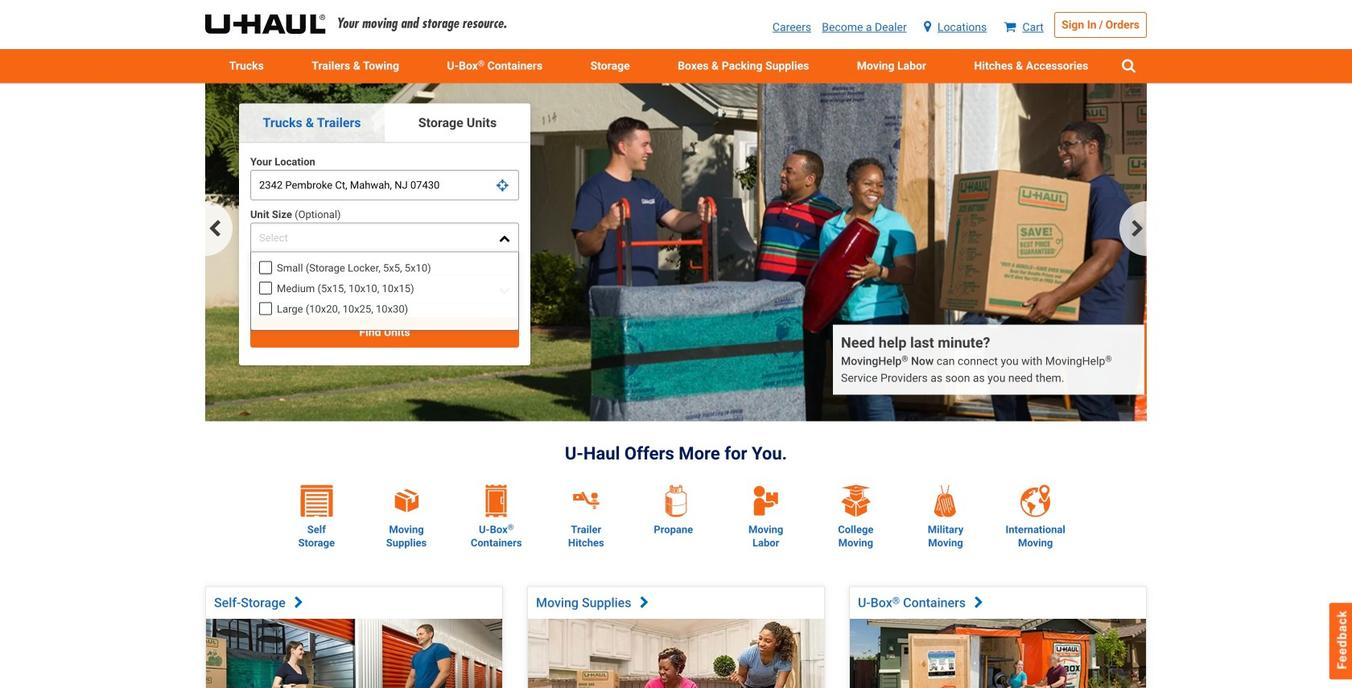 Task type: describe. For each thing, give the bounding box(es) containing it.
6 menu item from the left
[[951, 49, 1113, 83]]

2 menu item from the left
[[288, 49, 423, 83]]

2 u-haul u-box container icon image from the left
[[486, 485, 507, 517]]

family loading a u-box container in their driveway image
[[850, 619, 1146, 688]]

5 menu item from the left
[[833, 49, 951, 83]]

couple loading a storage unit at a u-haul facility image
[[206, 619, 502, 688]]

2 u-haul moving labor icon image from the left
[[752, 484, 779, 517]]

1 u-haul u-box container icon image from the left
[[480, 485, 513, 517]]

use my current location image
[[497, 180, 509, 192]]

3 menu item from the left
[[567, 49, 654, 83]]



Task type: vqa. For each thing, say whether or not it's contained in the screenshot.
Email
no



Task type: locate. For each thing, give the bounding box(es) containing it.
menu item
[[205, 49, 288, 83], [288, 49, 423, 83], [567, 49, 654, 83], [654, 49, 833, 83], [833, 49, 951, 83], [951, 49, 1113, 83]]

form
[[250, 154, 519, 348]]

moving help service providers helping a family unload their u-haul moving truck image
[[205, 83, 1147, 421]]

u-haul self-storage icon image
[[301, 485, 333, 517], [301, 485, 333, 517]]

tab list
[[239, 103, 531, 143]]

u-haul moving labor icon image
[[750, 484, 782, 517], [752, 484, 779, 517]]

2 u-haul propane tank icon image from the left
[[666, 485, 687, 517]]

u-haul propane tank icon image
[[660, 485, 692, 517], [666, 485, 687, 517]]

4 menu item from the left
[[654, 49, 833, 83]]

u-haul u-box container icon image
[[480, 485, 513, 517], [486, 485, 507, 517]]

navigation
[[205, 201, 1147, 256]]

u-haul moving supplies box icon image
[[387, 485, 426, 517], [394, 488, 420, 514]]

menu
[[205, 49, 1147, 83]]

international moves icon image
[[1020, 485, 1052, 517]]

1 u-haul moving labor icon image from the left
[[750, 484, 782, 517]]

Zip or City, State or Landmark text field
[[250, 170, 519, 201]]

u-haul college moving icon image
[[840, 485, 872, 517]]

1 menu item from the left
[[205, 49, 288, 83]]

family loading u-haul boxes in their kitchen image
[[528, 619, 824, 688]]

banner
[[0, 0, 1353, 83], [205, 83, 1147, 429]]

military tags icon image
[[930, 485, 962, 517]]

1 u-haul propane tank icon image from the left
[[660, 485, 692, 517]]

u-haul trailer hitch icon image
[[567, 485, 606, 517], [591, 493, 598, 499]]



